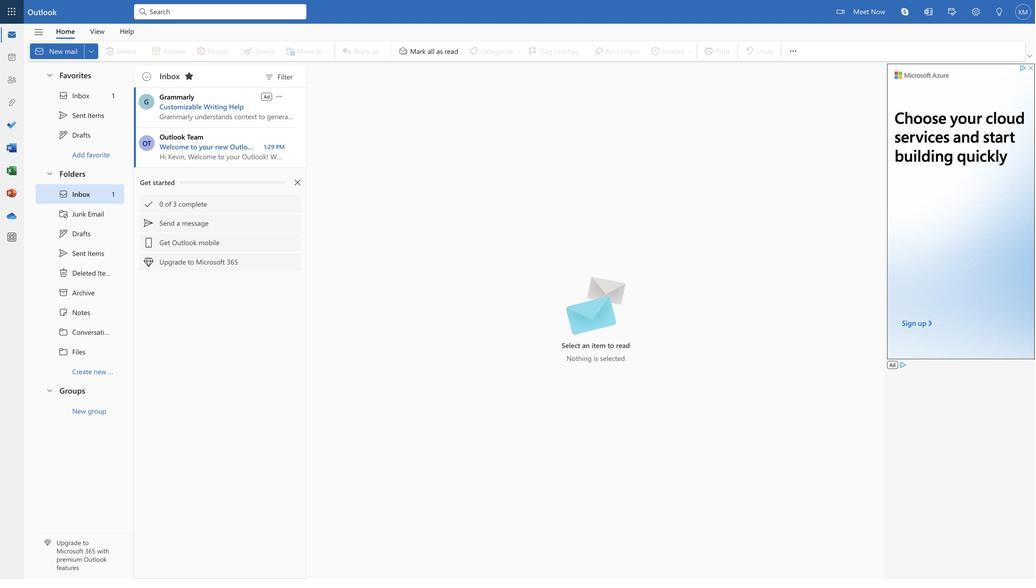 Task type: vqa. For each thing, say whether or not it's contained in the screenshot.
 related to  button inside Favorites tree item
no



Task type: locate. For each thing, give the bounding box(es) containing it.
0 vertical spatial  sent items
[[59, 110, 104, 120]]

 files
[[59, 347, 86, 357]]

 tree item down junk at top
[[36, 224, 124, 243]]

0 vertical spatial new
[[215, 142, 228, 151]]

1  from the top
[[59, 327, 68, 337]]

read inside select an item to read nothing is selected
[[616, 341, 630, 350]]

 tree item down notes
[[36, 322, 136, 342]]

 button
[[84, 43, 98, 59]]

1 vertical spatial 
[[275, 92, 283, 100]]

1 sent from the top
[[72, 111, 86, 120]]

inbox 
[[160, 71, 194, 81]]

to down get outlook mobile
[[188, 257, 194, 266]]

1  from the top
[[59, 91, 68, 100]]

folders tree item
[[36, 165, 124, 184]]

365 inside upgrade to microsoft 365 with premium outlook features
[[85, 547, 95, 555]]

mobile
[[199, 238, 220, 247]]


[[902, 8, 909, 16]]


[[144, 238, 153, 248]]

1  tree item from the top
[[36, 125, 124, 145]]

1 vertical spatial 365
[[85, 547, 95, 555]]

2  from the top
[[59, 347, 68, 357]]

outlook up 
[[28, 6, 57, 17]]

1  button from the top
[[41, 66, 57, 84]]

 tree item
[[36, 125, 124, 145], [36, 224, 124, 243]]

 down ""
[[59, 229, 68, 239]]

 button
[[41, 66, 57, 84], [41, 165, 57, 183], [41, 382, 57, 400]]

1 horizontal spatial new
[[72, 407, 86, 416]]

2  drafts from the top
[[59, 229, 91, 239]]

sent inside favorites tree
[[72, 111, 86, 120]]

application
[[0, 0, 1036, 580]]

sent up add
[[72, 111, 86, 120]]

0 vertical spatial 
[[789, 46, 799, 56]]

0 vertical spatial  inbox
[[59, 91, 89, 100]]

0 vertical spatial  tree item
[[36, 86, 124, 105]]

account
[[273, 142, 298, 151]]

2  tree item from the top
[[36, 224, 124, 243]]

 for groups
[[46, 386, 54, 394]]

outlook inside banner
[[28, 6, 57, 17]]

2 vertical spatial  button
[[41, 382, 57, 400]]


[[996, 8, 1004, 16]]

 sent items inside favorites tree
[[59, 110, 104, 120]]

Search for email, meetings, files and more. field
[[149, 6, 301, 16]]

2  button from the top
[[41, 165, 57, 183]]

microsoft inside upgrade to microsoft 365 with premium outlook features
[[57, 547, 83, 555]]

application containing outlook
[[0, 0, 1036, 580]]

 sent items down the favorites tree item
[[59, 110, 104, 120]]

 inside dropdown button
[[275, 92, 283, 100]]

 tree item down the favorites tree item
[[36, 105, 124, 125]]

1 vertical spatial help
[[229, 102, 244, 111]]

0 vertical spatial grammarly
[[159, 92, 194, 101]]

 right mail
[[87, 47, 95, 55]]

1 vertical spatial read
[[616, 341, 630, 350]]

1 horizontal spatial help
[[229, 102, 244, 111]]

add
[[72, 150, 85, 159]]

your
[[199, 142, 213, 151]]

welcome to your new outlook.com account
[[160, 142, 298, 151]]

Select all messages checkbox
[[140, 70, 154, 84]]

0 horizontal spatial 
[[275, 92, 283, 100]]

 drafts up add
[[59, 130, 91, 140]]

 inbox up junk at top
[[59, 189, 90, 199]]

microsoft for upgrade to microsoft 365
[[196, 257, 225, 266]]

more.
[[392, 112, 410, 121]]

1 horizontal spatial new
[[215, 142, 228, 151]]

junk
[[72, 209, 86, 218]]

365 inside message list no conversations selected list box
[[227, 257, 238, 266]]

1 vertical spatial 
[[59, 189, 68, 199]]

folders
[[59, 168, 86, 179]]

grammarly
[[159, 92, 194, 101], [159, 112, 193, 121]]

help
[[120, 27, 134, 36], [229, 102, 244, 111]]

 left groups
[[46, 386, 54, 394]]

help button
[[113, 24, 141, 39]]

0 vertical spatial read
[[445, 47, 458, 56]]

read up selected
[[616, 341, 630, 350]]

tab list
[[49, 24, 142, 39]]

km image
[[1016, 4, 1032, 20]]

2 sent from the top
[[72, 249, 86, 258]]

0 vertical spatial ad
[[264, 93, 270, 100]]

1 drafts from the top
[[72, 130, 91, 140]]

 button left groups
[[41, 382, 57, 400]]


[[142, 72, 151, 81]]

outlook
[[28, 6, 57, 17], [160, 132, 185, 141], [172, 238, 197, 247], [84, 555, 107, 564]]

 up ""
[[59, 189, 68, 199]]

1  tree item from the top
[[36, 322, 136, 342]]

items up the favorite at the top left of page
[[88, 111, 104, 120]]

0 vertical spatial sent
[[72, 111, 86, 120]]

 tree item up create
[[36, 342, 124, 362]]

complete
[[179, 199, 207, 208]]

0 horizontal spatial read
[[445, 47, 458, 56]]

inbox down the favorites tree item
[[72, 91, 89, 100]]


[[184, 71, 194, 81]]

0 vertical spatial get
[[140, 178, 151, 187]]


[[144, 219, 153, 228]]

new left mail
[[49, 47, 63, 56]]

 button inside the favorites tree item
[[41, 66, 57, 84]]


[[264, 72, 274, 82]]


[[144, 257, 153, 267]]

0 horizontal spatial upgrade
[[57, 539, 81, 547]]

 drafts
[[59, 130, 91, 140], [59, 229, 91, 239]]

 down favorites
[[59, 91, 68, 100]]

outlook down with
[[84, 555, 107, 564]]

get for get started
[[140, 178, 151, 187]]

 for  files
[[59, 347, 68, 357]]

grammarly down customizable
[[159, 112, 193, 121]]

 tree item
[[36, 105, 124, 125], [36, 243, 124, 263]]

to right premium features icon
[[83, 539, 89, 547]]

 left files
[[59, 347, 68, 357]]

new
[[49, 47, 63, 56], [72, 407, 86, 416]]

items up  deleted items
[[88, 249, 104, 258]]

to inside upgrade to microsoft 365 with premium outlook features
[[83, 539, 89, 547]]

1 inside favorites tree
[[112, 91, 115, 100]]

 sent items for  tree item within the tree
[[59, 248, 104, 258]]

ad left  dropdown button
[[264, 93, 270, 100]]

1  sent items from the top
[[59, 110, 104, 120]]


[[144, 199, 153, 209]]

1 vertical spatial get
[[159, 238, 170, 247]]

1 vertical spatial new
[[72, 407, 86, 416]]

0 vertical spatial  button
[[41, 66, 57, 84]]

0 vertical spatial 1
[[112, 91, 115, 100]]

help right view
[[120, 27, 134, 36]]

items right deleted
[[98, 268, 115, 278]]

0 horizontal spatial new
[[49, 47, 63, 56]]

 down  new mail
[[46, 71, 54, 79]]

powerpoint image
[[7, 189, 17, 199]]

0 vertical spatial  tree item
[[36, 125, 124, 145]]

microsoft down mobile
[[196, 257, 225, 266]]

1 vertical spatial grammarly
[[159, 112, 193, 121]]

2 vertical spatial items
[[98, 268, 115, 278]]

read right as
[[445, 47, 458, 56]]

1 vertical spatial microsoft
[[57, 547, 83, 555]]

0 vertical spatial 
[[59, 110, 68, 120]]


[[59, 268, 68, 278]]

 inbox down favorites
[[59, 91, 89, 100]]

 inside popup button
[[789, 46, 799, 56]]

0 vertical spatial 
[[59, 91, 68, 100]]

1 horizontal spatial ad
[[890, 362, 896, 368]]

new left group
[[72, 407, 86, 416]]

to right context on the left top
[[259, 112, 265, 121]]

get outlook mobile
[[159, 238, 220, 247]]

 inside groups tree item
[[46, 386, 54, 394]]

outlook inside upgrade to microsoft 365 with premium outlook features
[[84, 555, 107, 564]]

1 vertical spatial  sent items
[[59, 248, 104, 258]]

 archive
[[59, 288, 95, 298]]

 sent items up  tree item
[[59, 248, 104, 258]]

ad
[[264, 93, 270, 100], [890, 362, 896, 368]]

to inside customizable writing help grammarly understands context to generate personalized posts, emails, and more.
[[259, 112, 265, 121]]

1 left g
[[112, 91, 115, 100]]

customizable
[[159, 102, 202, 111]]

send a message
[[159, 219, 209, 228]]

0 horizontal spatial new
[[94, 367, 106, 376]]

personalized
[[296, 112, 335, 121]]

 tree item
[[36, 263, 124, 283]]

items inside favorites tree
[[88, 111, 104, 120]]

2  from the top
[[59, 189, 68, 199]]

1 vertical spatial  tree item
[[36, 184, 124, 204]]

read
[[445, 47, 458, 56], [616, 341, 630, 350]]

upgrade for upgrade to microsoft 365 with premium outlook features
[[57, 539, 81, 547]]

upgrade inside upgrade to microsoft 365 with premium outlook features
[[57, 539, 81, 547]]

2 grammarly from the top
[[159, 112, 193, 121]]

read inside  mark all as read
[[445, 47, 458, 56]]


[[59, 91, 68, 100], [59, 189, 68, 199]]

 for  conversation history
[[59, 327, 68, 337]]

upgrade right 
[[159, 257, 186, 266]]

2  sent items from the top
[[59, 248, 104, 258]]


[[59, 308, 68, 317]]

0 vertical spatial 
[[59, 327, 68, 337]]

1 vertical spatial 
[[59, 347, 68, 357]]

1 horizontal spatial 365
[[227, 257, 238, 266]]

 drafts down junk at top
[[59, 229, 91, 239]]

inbox inside inbox 
[[160, 71, 180, 81]]

 tree item up deleted
[[36, 243, 124, 263]]

0 vertical spatial new
[[49, 47, 63, 56]]

1 vertical spatial  drafts
[[59, 229, 91, 239]]

1
[[112, 91, 115, 100], [112, 190, 115, 199]]

0 vertical spatial microsoft
[[196, 257, 225, 266]]

 inside the favorites tree item
[[46, 71, 54, 79]]

0 vertical spatial drafts
[[72, 130, 91, 140]]

0 vertical spatial inbox
[[160, 71, 180, 81]]

home
[[56, 27, 75, 36]]

tree
[[36, 184, 136, 382]]

microsoft inside message list no conversations selected list box
[[196, 257, 225, 266]]

1  from the top
[[59, 130, 68, 140]]

select
[[562, 341, 581, 350]]

0 vertical spatial items
[[88, 111, 104, 120]]

1 vertical spatial  inbox
[[59, 189, 90, 199]]

 left folders
[[46, 169, 54, 177]]

favorites tree
[[36, 62, 124, 165]]

get left started
[[140, 178, 151, 187]]

 inside tree
[[59, 189, 68, 199]]

3
[[173, 199, 177, 208]]

0 horizontal spatial ad
[[264, 93, 270, 100]]

 tree item
[[36, 283, 124, 303]]

upgrade
[[159, 257, 186, 266], [57, 539, 81, 547]]

 button inside groups tree item
[[41, 382, 57, 400]]

inbox left '' button
[[160, 71, 180, 81]]

0 vertical spatial upgrade
[[159, 257, 186, 266]]

1 vertical spatial  tree item
[[36, 243, 124, 263]]

to down the team
[[191, 142, 197, 151]]


[[59, 288, 68, 298]]

0 vertical spatial help
[[120, 27, 134, 36]]

get right  at the top left of page
[[159, 238, 170, 247]]

message list section
[[134, 63, 410, 579]]

groups tree item
[[36, 382, 124, 401]]

microsoft up premium
[[57, 547, 83, 555]]

inbox inside favorites tree
[[72, 91, 89, 100]]

tree containing 
[[36, 184, 136, 382]]

 up add favorite "tree item"
[[59, 130, 68, 140]]

1 vertical spatial 1
[[112, 190, 115, 199]]

 down 
[[59, 327, 68, 337]]

1 vertical spatial inbox
[[72, 91, 89, 100]]

 button left folders
[[41, 165, 57, 183]]

 for 2nd  tree item
[[59, 189, 68, 199]]

1 horizontal spatial read
[[616, 341, 630, 350]]

365
[[227, 257, 238, 266], [85, 547, 95, 555]]

1 vertical spatial  tree item
[[36, 224, 124, 243]]

 down favorites
[[59, 110, 68, 120]]

grammarly up customizable
[[159, 92, 194, 101]]

1  tree item from the top
[[36, 86, 124, 105]]

0 horizontal spatial microsoft
[[57, 547, 83, 555]]

365 for upgrade to microsoft 365 with premium outlook features
[[85, 547, 95, 555]]

ad left set your advertising preferences 'image'
[[890, 362, 896, 368]]

1 vertical spatial ad
[[890, 362, 896, 368]]


[[138, 7, 148, 17]]

 inbox inside favorites tree
[[59, 91, 89, 100]]

365 for upgrade to microsoft 365
[[227, 257, 238, 266]]

email
[[88, 209, 104, 218]]

 tree item
[[36, 322, 136, 342], [36, 342, 124, 362]]

inbox up  junk email
[[72, 190, 90, 199]]

tab list containing home
[[49, 24, 142, 39]]

0
[[159, 199, 163, 208]]

new right your
[[215, 142, 228, 151]]

1 horizontal spatial microsoft
[[196, 257, 225, 266]]

3  button from the top
[[41, 382, 57, 400]]

1 vertical spatial drafts
[[72, 229, 91, 238]]

drafts down  junk email
[[72, 229, 91, 238]]

deleted
[[72, 268, 96, 278]]

 inside folders tree item
[[46, 169, 54, 177]]

0 vertical spatial  drafts
[[59, 130, 91, 140]]

2 1 from the top
[[112, 190, 115, 199]]

message list no conversations selected list box
[[134, 87, 410, 579]]

0 vertical spatial 365
[[227, 257, 238, 266]]

 sent items inside tree
[[59, 248, 104, 258]]

to do image
[[7, 121, 17, 131]]

1 up  'tree item'
[[112, 190, 115, 199]]

an
[[583, 341, 590, 350]]

1:29
[[264, 143, 274, 151]]

 tree item up add
[[36, 125, 124, 145]]

get
[[140, 178, 151, 187], [159, 238, 170, 247]]

1 vertical spatial new
[[94, 367, 106, 376]]

new inside  new mail
[[49, 47, 63, 56]]

 button inside folders tree item
[[41, 165, 57, 183]]

tags group
[[394, 41, 695, 61]]

 tree item
[[36, 86, 124, 105], [36, 184, 124, 204]]

 new mail
[[34, 46, 78, 56]]

drafts up add favorite "tree item"
[[72, 130, 91, 140]]

1 vertical spatial sent
[[72, 249, 86, 258]]

0 horizontal spatial 365
[[85, 547, 95, 555]]

sent up  tree item
[[72, 249, 86, 258]]

 for folders
[[46, 169, 54, 177]]

0 horizontal spatial help
[[120, 27, 134, 36]]

view
[[90, 27, 105, 36]]

 tree item down favorites
[[36, 86, 124, 105]]

get started
[[140, 178, 175, 187]]

sent inside tree
[[72, 249, 86, 258]]


[[1028, 54, 1033, 58]]

0 vertical spatial  tree item
[[36, 105, 124, 125]]

 inside favorites tree
[[59, 91, 68, 100]]


[[59, 327, 68, 337], [59, 347, 68, 357]]

to
[[259, 112, 265, 121], [191, 142, 197, 151], [188, 257, 194, 266], [608, 341, 615, 350], [83, 539, 89, 547]]


[[34, 27, 44, 38]]

0 horizontal spatial get
[[140, 178, 151, 187]]

to right item
[[608, 341, 615, 350]]

favorites tree item
[[36, 66, 124, 86]]

 button for groups
[[41, 382, 57, 400]]

 up 
[[59, 248, 68, 258]]

1 1 from the top
[[112, 91, 115, 100]]

drafts
[[72, 130, 91, 140], [72, 229, 91, 238]]

1 horizontal spatial upgrade
[[159, 257, 186, 266]]

1 horizontal spatial get
[[159, 238, 170, 247]]

1 vertical spatial 
[[59, 229, 68, 239]]

1  from the top
[[59, 110, 68, 120]]

1  drafts from the top
[[59, 130, 91, 140]]

 inside favorites tree
[[59, 110, 68, 120]]

to inside select an item to read nothing is selected
[[608, 341, 615, 350]]

1 horizontal spatial 
[[789, 46, 799, 56]]

 button down  new mail
[[41, 66, 57, 84]]

1 vertical spatial 
[[59, 248, 68, 258]]

0 of 3 complete
[[159, 199, 207, 208]]

2  from the top
[[59, 248, 68, 258]]

new left folder
[[94, 367, 106, 376]]

0 vertical spatial 
[[59, 130, 68, 140]]

 button for folders
[[41, 165, 57, 183]]

upgrade inside message list no conversations selected list box
[[159, 257, 186, 266]]

 tree item up junk at top
[[36, 184, 124, 204]]

2  tree item from the top
[[36, 243, 124, 263]]

 button for favorites
[[41, 66, 57, 84]]

 button
[[988, 0, 1012, 25]]

help up context on the left top
[[229, 102, 244, 111]]

1 vertical spatial upgrade
[[57, 539, 81, 547]]

1 vertical spatial  button
[[41, 165, 57, 183]]

sent
[[72, 111, 86, 120], [72, 249, 86, 258]]

selected
[[600, 354, 625, 363]]

outlook down the send a message
[[172, 238, 197, 247]]

upgrade up premium
[[57, 539, 81, 547]]

1  inbox from the top
[[59, 91, 89, 100]]


[[973, 8, 980, 16]]



Task type: describe. For each thing, give the bounding box(es) containing it.
 button
[[965, 0, 988, 25]]

mail image
[[7, 30, 17, 40]]

create new folder tree item
[[36, 362, 126, 382]]

meet
[[854, 7, 870, 16]]

conversation
[[72, 328, 112, 337]]

excel image
[[7, 166, 17, 176]]

create
[[72, 367, 92, 376]]

move & delete group
[[30, 41, 333, 61]]

set your advertising preferences image
[[900, 361, 908, 369]]

outlook team image
[[139, 135, 155, 151]]

 sent items for 1st  tree item
[[59, 110, 104, 120]]

Select a conversation checkbox
[[136, 128, 160, 151]]

archive
[[72, 288, 95, 297]]

notes
[[72, 308, 90, 317]]

view button
[[83, 24, 112, 39]]

people image
[[7, 75, 17, 85]]

read for select
[[616, 341, 630, 350]]

as
[[437, 47, 443, 56]]

files image
[[7, 98, 17, 108]]

 notes
[[59, 308, 90, 317]]

 button
[[941, 0, 965, 25]]

upgrade to microsoft 365 with premium outlook features
[[57, 539, 109, 572]]


[[925, 8, 933, 16]]

add favorite
[[72, 150, 110, 159]]

item
[[592, 341, 606, 350]]

calendar image
[[7, 53, 17, 63]]


[[949, 8, 957, 16]]

upgrade to microsoft 365
[[159, 257, 238, 266]]

to for upgrade to microsoft 365 with premium outlook features
[[83, 539, 89, 547]]

2  from the top
[[59, 229, 68, 239]]

outlook team
[[160, 132, 203, 141]]

 for  dropdown button
[[275, 92, 283, 100]]

word image
[[7, 144, 17, 153]]

message
[[182, 219, 209, 228]]

 for  popup button
[[789, 46, 799, 56]]

inbox heading
[[160, 65, 197, 87]]

team
[[187, 132, 203, 141]]


[[295, 180, 301, 185]]

and
[[379, 112, 390, 121]]

understands
[[195, 112, 232, 121]]

help inside customizable writing help grammarly understands context to generate personalized posts, emails, and more.
[[229, 102, 244, 111]]

customizable writing help grammarly understands context to generate personalized posts, emails, and more.
[[159, 102, 410, 121]]

to for upgrade to microsoft 365
[[188, 257, 194, 266]]

writing
[[204, 102, 227, 111]]

1:29 pm
[[264, 143, 285, 151]]


[[59, 209, 68, 219]]

 inside favorites tree
[[59, 130, 68, 140]]

mail
[[65, 47, 78, 56]]

context
[[234, 112, 257, 121]]

 tree item inside tree
[[36, 243, 124, 263]]

help inside button
[[120, 27, 134, 36]]

new inside new group tree item
[[72, 407, 86, 416]]

of
[[165, 199, 171, 208]]

outlook banner
[[0, 0, 1036, 25]]

1 grammarly from the top
[[159, 92, 194, 101]]

with
[[97, 547, 109, 555]]

filter
[[278, 72, 293, 81]]

2  tree item from the top
[[36, 184, 124, 204]]

grammarly image
[[139, 94, 154, 110]]

left-rail-appbar navigation
[[2, 24, 22, 228]]

generate
[[267, 112, 294, 121]]

 button
[[1026, 51, 1035, 61]]

 search field
[[134, 0, 307, 22]]

 tree item
[[36, 303, 124, 322]]

meet now
[[854, 7, 886, 16]]

1 for 2nd  tree item
[[112, 190, 115, 199]]

onedrive image
[[7, 212, 17, 221]]

favorites
[[59, 70, 91, 80]]

get for get outlook mobile
[[159, 238, 170, 247]]

 button
[[29, 24, 49, 41]]

 filter
[[264, 72, 293, 82]]

ot
[[142, 138, 151, 148]]

new group
[[72, 407, 106, 416]]


[[34, 46, 44, 56]]

 inside popup button
[[87, 47, 95, 55]]

outlook link
[[28, 0, 57, 24]]

a
[[177, 219, 180, 228]]

 drafts inside favorites tree
[[59, 130, 91, 140]]

premium
[[57, 555, 82, 564]]

upgrade for upgrade to microsoft 365
[[159, 257, 186, 266]]

folder
[[108, 367, 126, 376]]

1 vertical spatial items
[[88, 249, 104, 258]]

ad inside message list no conversations selected list box
[[264, 93, 270, 100]]


[[399, 46, 408, 56]]

read for 
[[445, 47, 458, 56]]

1  tree item from the top
[[36, 105, 124, 125]]

favorite
[[87, 150, 110, 159]]

 for 1st  tree item from the top
[[59, 91, 68, 100]]

2  inbox from the top
[[59, 189, 90, 199]]

started
[[153, 178, 175, 187]]

files
[[72, 347, 86, 357]]

1 for 1st  tree item from the top
[[112, 91, 115, 100]]

posts,
[[336, 112, 354, 121]]

new inside tree item
[[94, 367, 106, 376]]

2  tree item from the top
[[36, 342, 124, 362]]

home button
[[49, 24, 82, 39]]

 for favorites
[[46, 71, 54, 79]]

pm
[[276, 143, 285, 151]]

microsoft for upgrade to microsoft 365 with premium outlook features
[[57, 547, 83, 555]]

 tree item
[[36, 204, 124, 224]]

outlook.com
[[230, 142, 271, 151]]

new group tree item
[[36, 401, 124, 421]]

 button
[[290, 175, 306, 190]]

select an item to read nothing is selected
[[562, 341, 630, 363]]

 button
[[917, 0, 941, 25]]

 junk email
[[59, 209, 104, 219]]

welcome
[[160, 142, 189, 151]]

 button
[[275, 92, 283, 101]]

to for welcome to your new outlook.com account
[[191, 142, 197, 151]]

outlook up welcome
[[160, 132, 185, 141]]

premium features image
[[44, 540, 51, 547]]

more apps image
[[7, 233, 17, 243]]

grammarly inside customizable writing help grammarly understands context to generate personalized posts, emails, and more.
[[159, 112, 193, 121]]

2 vertical spatial inbox
[[72, 190, 90, 199]]

now
[[872, 7, 886, 16]]

is
[[594, 354, 599, 363]]


[[143, 72, 151, 80]]

emails,
[[356, 112, 377, 121]]

drafts inside favorites tree
[[72, 130, 91, 140]]

groups
[[59, 385, 85, 396]]

new inside message list no conversations selected list box
[[215, 142, 228, 151]]

create new folder
[[72, 367, 126, 376]]

 deleted items
[[59, 268, 115, 278]]

g
[[144, 97, 149, 106]]

 button
[[181, 69, 197, 84]]

mark
[[410, 47, 426, 56]]

 conversation history
[[59, 327, 136, 337]]

 button
[[894, 0, 917, 24]]

add favorite tree item
[[36, 145, 124, 165]]

2 drafts from the top
[[72, 229, 91, 238]]

items inside  deleted items
[[98, 268, 115, 278]]

group
[[88, 407, 106, 416]]



